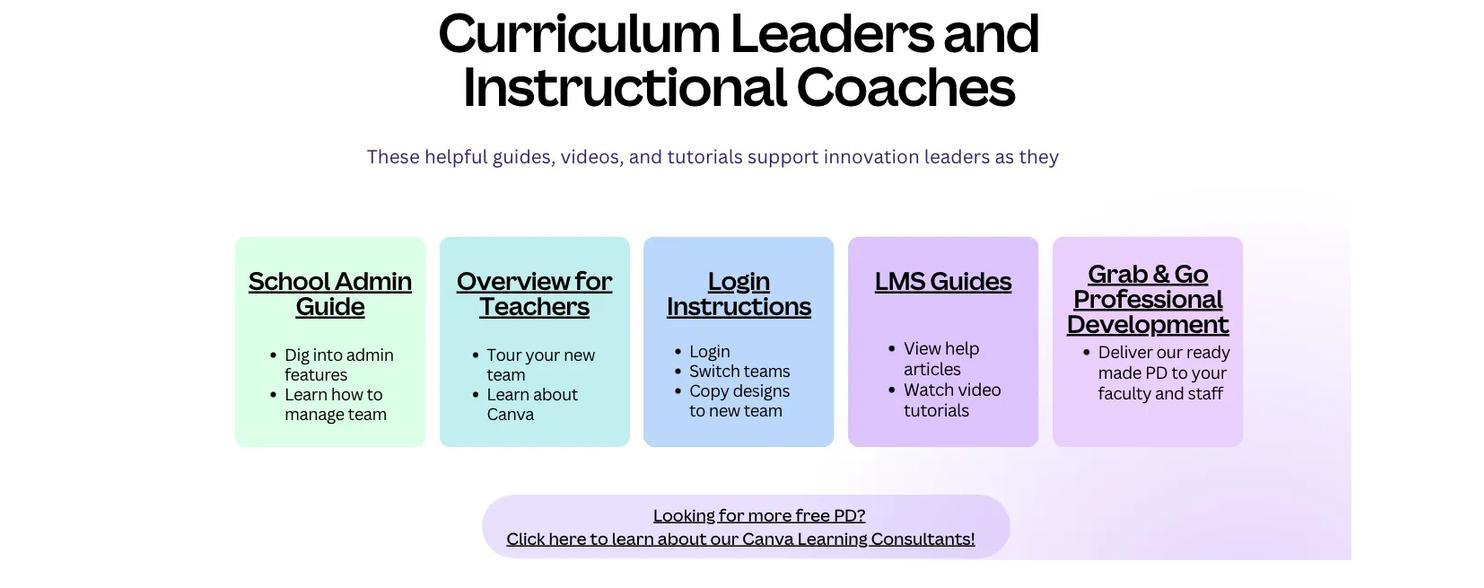 Task type: locate. For each thing, give the bounding box(es) containing it.
overview
[[457, 265, 570, 295]]

faculty
[[1099, 382, 1152, 403]]

designs
[[733, 380, 790, 400]]

learn down tour
[[487, 383, 530, 403]]

guides,
[[493, 143, 556, 169]]

looking for more free pd? link
[[654, 503, 866, 526]]

for right overview
[[575, 265, 613, 295]]

looking
[[654, 503, 716, 526]]

dig into admin features learn how to manage team
[[285, 344, 394, 423]]

1 horizontal spatial canva
[[743, 527, 794, 550]]

guide
[[296, 290, 365, 321]]

for up click here to learn about our canva learning consultants! 'link'
[[719, 503, 745, 526]]

they
[[1019, 143, 1060, 169]]

tutorials inside view help articles watch video tutorials
[[904, 399, 970, 420]]

staff
[[1188, 382, 1223, 403]]

0 vertical spatial tutorials
[[667, 143, 743, 169]]

to right how
[[367, 383, 383, 403]]

how
[[331, 383, 363, 403]]

0 vertical spatial new
[[564, 344, 595, 364]]

canva down tour
[[487, 403, 534, 423]]

learn down dig
[[285, 383, 328, 403]]

tutorials down articles
[[904, 399, 970, 420]]

into
[[313, 344, 343, 364]]

new down teachers
[[564, 344, 595, 364]]

guides
[[930, 265, 1012, 295]]

1 horizontal spatial learn
[[487, 383, 530, 403]]

teams
[[744, 360, 790, 380]]

0 horizontal spatial for
[[575, 265, 613, 295]]

1 horizontal spatial new
[[709, 399, 740, 420]]

team down teams
[[744, 399, 783, 420]]

team inside login switch teams copy designs to new team
[[744, 399, 783, 420]]

grab & go professional development link
[[1067, 257, 1230, 338]]

learn for team
[[487, 383, 530, 403]]

team inside tour your new team learn about canva
[[487, 363, 526, 384]]

as
[[995, 143, 1015, 169]]

go
[[1175, 257, 1209, 288]]

team right manage
[[348, 403, 387, 423]]

tutorials
[[667, 143, 743, 169], [904, 399, 970, 420]]

deliver
[[1099, 341, 1153, 361]]

login
[[708, 265, 770, 295], [689, 340, 730, 360]]

your right pd on the right
[[1192, 361, 1227, 382]]

free
[[796, 503, 831, 526]]

1 horizontal spatial your
[[1192, 361, 1227, 382]]

0 horizontal spatial canva
[[487, 403, 534, 423]]

click here to learn about our canva learning consultants! link
[[507, 527, 976, 550]]

for inside looking for more free pd? click here to learn about our canva learning consultants!
[[719, 503, 745, 526]]

tutorials for video
[[904, 399, 970, 420]]

made
[[1099, 361, 1142, 382]]

login instructions link
[[667, 265, 812, 321]]

to right here
[[590, 527, 609, 550]]

0 vertical spatial login
[[708, 265, 770, 295]]

about
[[533, 383, 578, 403], [658, 527, 707, 550]]

lms guides
[[875, 265, 1012, 295]]

1 vertical spatial canva
[[743, 527, 794, 550]]

tutorials left support
[[667, 143, 743, 169]]

team inside dig into admin features learn how to manage team
[[348, 403, 387, 423]]

our down development
[[1157, 341, 1183, 361]]

0 vertical spatial about
[[533, 383, 578, 403]]

your
[[525, 344, 560, 364], [1192, 361, 1227, 382]]

coaches
[[796, 48, 1015, 121]]

our
[[1157, 341, 1183, 361], [711, 527, 739, 550]]

for inside overview for teachers
[[575, 265, 613, 295]]

1 horizontal spatial our
[[1157, 341, 1183, 361]]

overview for teachers
[[457, 265, 613, 321]]

0 vertical spatial for
[[575, 265, 613, 295]]

videos,
[[561, 143, 625, 169]]

login inside login switch teams copy designs to new team
[[689, 340, 730, 360]]

canva
[[487, 403, 534, 423], [743, 527, 794, 550]]

support
[[748, 143, 819, 169]]

and left staff
[[1156, 382, 1185, 403]]

team down teachers
[[487, 363, 526, 384]]

these
[[367, 143, 420, 169]]

for
[[575, 265, 613, 295], [719, 503, 745, 526]]

1 learn from the left
[[487, 383, 530, 403]]

0 vertical spatial our
[[1157, 341, 1183, 361]]

learn inside dig into admin features learn how to manage team
[[285, 383, 328, 403]]

1 vertical spatial tutorials
[[904, 399, 970, 420]]

help
[[945, 337, 980, 358]]

0 horizontal spatial tutorials
[[667, 143, 743, 169]]

to down switch on the bottom
[[689, 399, 705, 420]]

to
[[1172, 361, 1188, 382], [367, 383, 383, 403], [689, 399, 705, 420], [590, 527, 609, 550]]

1 vertical spatial for
[[719, 503, 745, 526]]

learn
[[487, 383, 530, 403], [285, 383, 328, 403]]

1 vertical spatial our
[[711, 527, 739, 550]]

0 horizontal spatial and
[[629, 143, 663, 169]]

1 vertical spatial login
[[689, 340, 730, 360]]

helpful
[[425, 143, 488, 169]]

login inside login instructions
[[708, 265, 770, 295]]

1 vertical spatial new
[[709, 399, 740, 420]]

new
[[564, 344, 595, 364], [709, 399, 740, 420]]

0 horizontal spatial new
[[564, 344, 595, 364]]

2 horizontal spatial team
[[744, 399, 783, 420]]

view help articles watch video tutorials
[[904, 337, 1002, 420]]

tour
[[487, 344, 522, 364]]

2 learn from the left
[[285, 383, 328, 403]]

and inside 'grab & go professional development deliver our ready made pd to your faculty and staff'
[[1156, 382, 1185, 403]]

0 horizontal spatial our
[[711, 527, 739, 550]]

1 horizontal spatial team
[[487, 363, 526, 384]]

to right pd on the right
[[1172, 361, 1188, 382]]

canva down the more
[[743, 527, 794, 550]]

0 horizontal spatial your
[[525, 344, 560, 364]]

our down looking for more free pd? link
[[711, 527, 739, 550]]

and
[[629, 143, 663, 169], [1156, 382, 1185, 403]]

team
[[487, 363, 526, 384], [744, 399, 783, 420], [348, 403, 387, 423]]

1 horizontal spatial and
[[1156, 382, 1185, 403]]

1 vertical spatial about
[[658, 527, 707, 550]]

school admin guide link
[[249, 265, 412, 321]]

0 horizontal spatial learn
[[285, 383, 328, 403]]

and right videos,
[[629, 143, 663, 169]]

grab
[[1088, 257, 1149, 288]]

new inside login switch teams copy designs to new team
[[709, 399, 740, 420]]

learning
[[798, 527, 868, 550]]

1 horizontal spatial tutorials
[[904, 399, 970, 420]]

about inside looking for more free pd? click here to learn about our canva learning consultants!
[[658, 527, 707, 550]]

0 vertical spatial and
[[629, 143, 663, 169]]

instructional
[[462, 48, 787, 121]]

learn inside tour your new team learn about canva
[[487, 383, 530, 403]]

new down switch on the bottom
[[709, 399, 740, 420]]

admin
[[346, 344, 394, 364]]

1 horizontal spatial for
[[719, 503, 745, 526]]

our inside 'grab & go professional development deliver our ready made pd to your faculty and staff'
[[1157, 341, 1183, 361]]

0 horizontal spatial about
[[533, 383, 578, 403]]

learn for features
[[285, 383, 328, 403]]

our inside looking for more free pd? click here to learn about our canva learning consultants!
[[711, 527, 739, 550]]

0 horizontal spatial team
[[348, 403, 387, 423]]

your right tour
[[525, 344, 560, 364]]

1 vertical spatial and
[[1156, 382, 1185, 403]]

consultants!
[[872, 527, 976, 550]]

0 vertical spatial canva
[[487, 403, 534, 423]]

1 horizontal spatial about
[[658, 527, 707, 550]]

pd
[[1146, 361, 1168, 382]]



Task type: describe. For each thing, give the bounding box(es) containing it.
login instructions
[[667, 265, 812, 321]]

instructional coaches
[[462, 48, 1015, 121]]

switch
[[689, 360, 740, 380]]

manage
[[285, 403, 344, 423]]

new inside tour your new team learn about canva
[[564, 344, 595, 364]]

tutorials for and
[[667, 143, 743, 169]]

view
[[904, 337, 942, 358]]

about inside tour your new team learn about canva
[[533, 383, 578, 403]]

pd?
[[834, 503, 866, 526]]

instructions
[[667, 290, 812, 321]]

login switch teams copy designs to new team
[[689, 340, 790, 420]]

admin
[[335, 265, 412, 295]]

here
[[549, 527, 587, 550]]

to inside 'grab & go professional development deliver our ready made pd to your faculty and staff'
[[1172, 361, 1188, 382]]

watch
[[904, 379, 954, 400]]

professional
[[1074, 282, 1223, 313]]

login for instructions
[[708, 265, 770, 295]]

to inside looking for more free pd? click here to learn about our canva learning consultants!
[[590, 527, 609, 550]]

click
[[507, 527, 545, 550]]

learn
[[612, 527, 654, 550]]

video
[[958, 379, 1002, 400]]

more
[[748, 503, 792, 526]]

copy
[[689, 380, 729, 400]]

your inside 'grab & go professional development deliver our ready made pd to your faculty and staff'
[[1192, 361, 1227, 382]]

canva inside looking for more free pd? click here to learn about our canva learning consultants!
[[743, 527, 794, 550]]

&
[[1153, 257, 1170, 288]]

canva inside tour your new team learn about canva
[[487, 403, 534, 423]]

for for more
[[719, 503, 745, 526]]

articles
[[904, 358, 961, 379]]

innovation
[[824, 143, 920, 169]]

grab & go professional development deliver our ready made pd to your faculty and staff
[[1067, 257, 1231, 403]]

lms guides link
[[875, 265, 1012, 295]]

dig
[[285, 344, 309, 364]]

tour your new team learn about canva
[[487, 344, 595, 423]]

to inside dig into admin features learn how to manage team
[[367, 383, 383, 403]]

for for teachers
[[575, 265, 613, 295]]

login for switch
[[689, 340, 730, 360]]

overview for teachers link
[[457, 265, 613, 321]]

school
[[249, 265, 330, 295]]

features
[[285, 363, 348, 384]]

looking for more free pd? click here to learn about our canva learning consultants!
[[507, 503, 976, 550]]

leaders
[[925, 143, 991, 169]]

your inside tour your new team learn about canva
[[525, 344, 560, 364]]

ready
[[1187, 341, 1231, 361]]

these helpful guides, videos, and tutorials support innovation leaders as they
[[367, 143, 1060, 169]]

lms
[[875, 265, 926, 295]]

to inside login switch teams copy designs to new team
[[689, 399, 705, 420]]

teachers
[[480, 290, 590, 321]]

school admin guide
[[249, 265, 412, 321]]

development
[[1067, 307, 1230, 338]]



Task type: vqa. For each thing, say whether or not it's contained in the screenshot.
the easier
no



